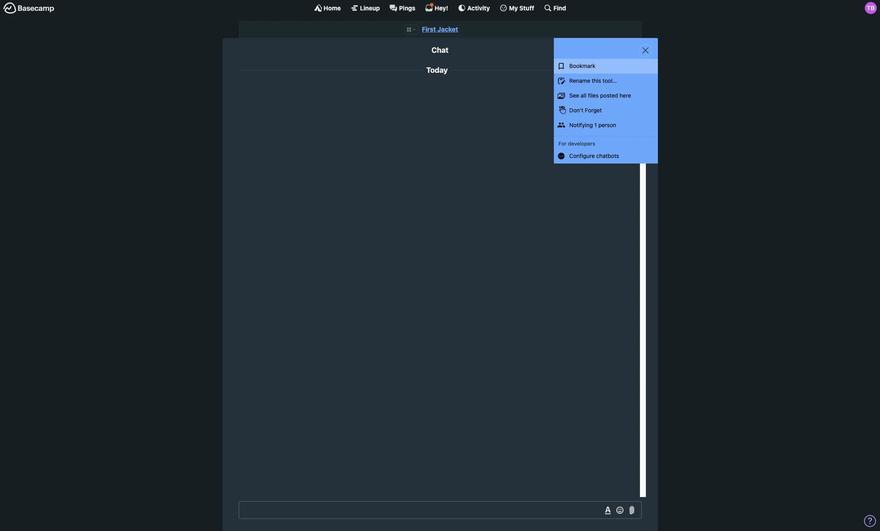 Task type: vqa. For each thing, say whether or not it's contained in the screenshot.
chatbots
yes



Task type: locate. For each thing, give the bounding box(es) containing it.
first jacket
[[422, 26, 458, 33]]

1
[[594, 122, 597, 128]]

None text field
[[238, 502, 642, 520]]

don't
[[569, 107, 584, 114]]

rename this tool…
[[569, 77, 617, 84]]

my
[[509, 4, 518, 11]]

configure chatbots link
[[554, 149, 658, 164]]

hello
[[585, 92, 598, 99]]

find button
[[544, 4, 566, 12]]

rename
[[569, 77, 590, 84]]

pings button
[[389, 4, 415, 12]]

lineup link
[[351, 4, 380, 12]]

activity link
[[458, 4, 490, 12]]

bookmark link
[[554, 59, 658, 74]]

configure chatbots
[[569, 153, 619, 159]]

switch accounts image
[[3, 2, 54, 14]]

lineup
[[360, 4, 380, 11]]

for developers
[[559, 140, 595, 147]]

hello team!
[[585, 92, 615, 99]]

this
[[592, 77, 601, 84]]

notifying
[[569, 122, 593, 128]]

10:09am
[[588, 85, 606, 91]]

here
[[620, 92, 631, 99]]

tyler black image
[[865, 2, 877, 14]]

rename this tool… link
[[554, 74, 658, 88]]

chatbots
[[596, 153, 619, 159]]



Task type: describe. For each thing, give the bounding box(es) containing it.
hey! button
[[425, 3, 448, 12]]

posted
[[600, 92, 618, 99]]

tool…
[[603, 77, 617, 84]]

home
[[324, 4, 341, 11]]

files
[[588, 92, 599, 99]]

configure
[[569, 153, 595, 159]]

don't forget link
[[554, 103, 658, 118]]

my stuff button
[[500, 4, 534, 12]]

team!
[[600, 92, 615, 99]]

10:09am link
[[588, 85, 606, 91]]

bookmark
[[569, 63, 595, 69]]

don't forget
[[569, 107, 602, 114]]

forget
[[585, 107, 602, 114]]

stuff
[[519, 4, 534, 11]]

all
[[581, 92, 587, 99]]

10:09am element
[[588, 85, 606, 91]]

find
[[554, 4, 566, 11]]

for
[[559, 140, 567, 147]]

hey!
[[435, 4, 448, 11]]

developers
[[568, 140, 595, 147]]

jacket
[[438, 26, 458, 33]]

see
[[569, 92, 579, 99]]

tyler black image
[[619, 84, 636, 100]]

my stuff
[[509, 4, 534, 11]]

notifying       1 person link
[[554, 118, 658, 133]]

see all files posted here
[[569, 92, 631, 99]]

today
[[426, 66, 448, 74]]

first
[[422, 26, 436, 33]]

notifying       1 person
[[569, 122, 616, 128]]

pings
[[399, 4, 415, 11]]

person
[[599, 122, 616, 128]]

first jacket link
[[422, 26, 458, 33]]

home link
[[314, 4, 341, 12]]

main element
[[0, 0, 880, 16]]

activity
[[467, 4, 490, 11]]

see all files posted here link
[[554, 88, 658, 103]]

chat
[[432, 46, 449, 55]]



